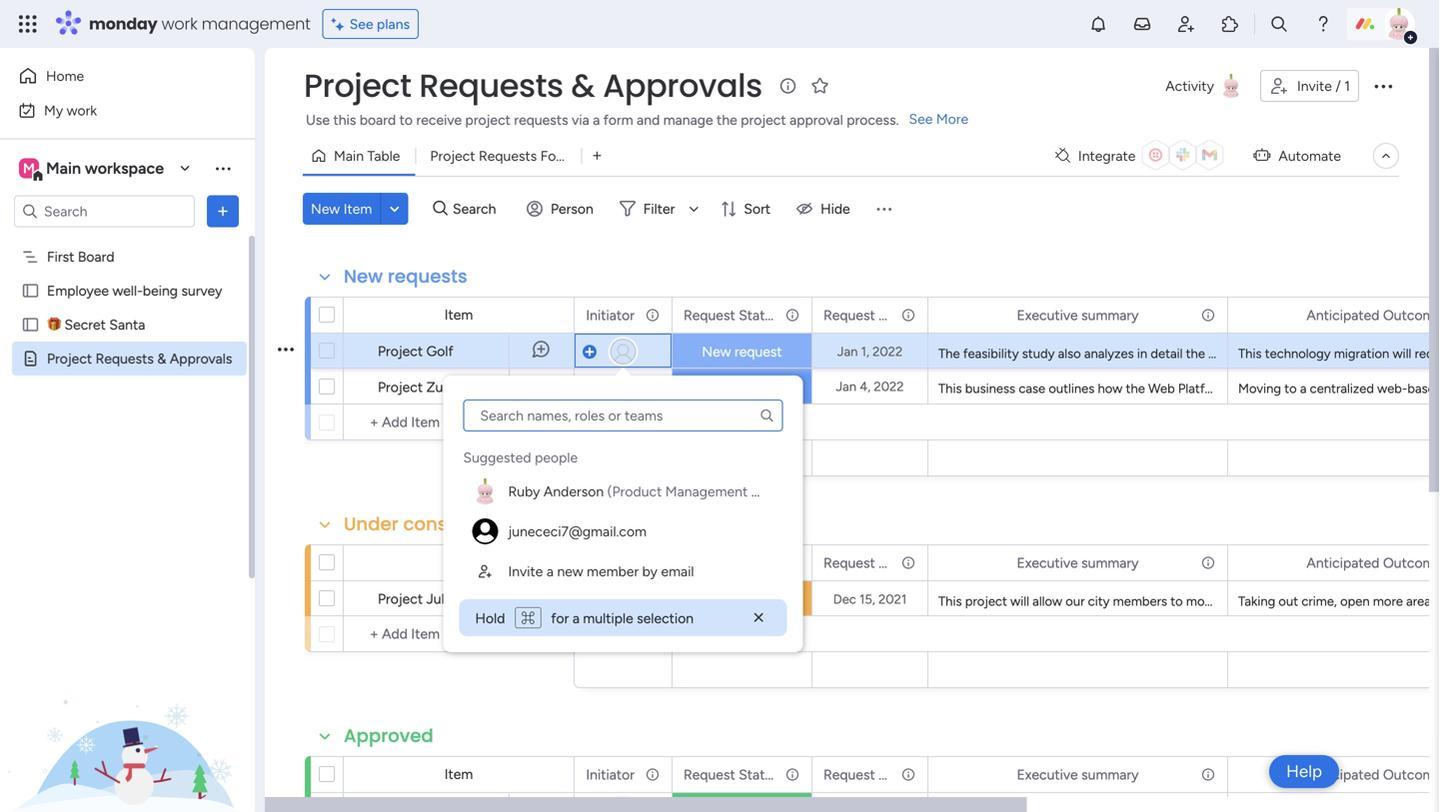 Task type: describe. For each thing, give the bounding box(es) containing it.
4,
[[860, 379, 871, 395]]

suggested
[[463, 449, 532, 466]]

project requests form button
[[415, 140, 581, 172]]

outcome for requests
[[1384, 307, 1440, 324]]

new item
[[311, 200, 372, 217]]

add to favorites image
[[811, 75, 831, 95]]

options image for request date
[[900, 298, 914, 332]]

requests inside use this board to receive project requests via a form and manage the project approval process. see more
[[514, 111, 569, 128]]

main table
[[334, 147, 400, 164]]

jan for jan 1, 2022
[[838, 344, 858, 360]]

consideration inside under consideration field
[[404, 512, 530, 537]]

column information image for first request date field from the top of the page
[[901, 307, 917, 323]]

see inside use this board to receive project requests via a form and manage the project approval process. see more
[[909, 110, 933, 127]]

for
[[551, 610, 569, 627]]

dapulse addbtn image
[[583, 346, 595, 358]]

lottie animation element
[[0, 611, 255, 813]]

suggested people row
[[463, 440, 578, 468]]

options image for initiator
[[644, 298, 658, 332]]

column information image for options image corresponding to third executive summary field from the bottom of the page
[[1201, 307, 1217, 323]]

the inside use this board to receive project requests via a form and manage the project approval process. see more
[[717, 111, 738, 128]]

column information image for 3rd the initiator field from the bottom
[[645, 307, 661, 323]]

notifications image
[[1089, 14, 1109, 34]]

project down "project golf"
[[378, 379, 423, 396]]

in
[[1138, 346, 1148, 362]]

options image for third executive summary field from the bottom of the page
[[1200, 298, 1214, 332]]

this business case outlines how the web platform (wp) project will address current bu
[[939, 381, 1440, 397]]

list box for lottie animation element
[[0, 236, 255, 646]]

first
[[47, 248, 74, 265]]

start conversation image
[[509, 793, 574, 813]]

inbox image
[[1133, 14, 1153, 34]]

person
[[551, 200, 594, 217]]

project down show board description 'icon'
[[741, 111, 787, 128]]

Project Requests & Approvals field
[[299, 63, 768, 108]]

invite for invite / 1
[[1298, 77, 1333, 94]]

search image
[[759, 408, 775, 424]]

secret
[[64, 316, 106, 333]]

multiple
[[583, 610, 634, 627]]

under inside field
[[344, 512, 399, 537]]

menu image
[[875, 199, 895, 219]]

sort
[[744, 200, 771, 217]]

invite members image
[[1177, 14, 1197, 34]]

add view image
[[593, 149, 601, 163]]

filter button
[[612, 193, 706, 225]]

plans
[[377, 15, 410, 32]]

open
[[1341, 594, 1371, 610]]

our
[[1066, 594, 1085, 610]]

3 outcome from the top
[[1384, 767, 1440, 784]]

business
[[966, 381, 1016, 397]]

public board image
[[21, 281, 40, 300]]

technology
[[1266, 346, 1332, 362]]

workspace image
[[19, 157, 39, 179]]

3 initiator from the top
[[586, 767, 635, 784]]

project up project requests form button
[[466, 111, 511, 128]]

main workspace
[[46, 159, 164, 178]]

freely
[[1222, 594, 1255, 610]]

new item button
[[303, 193, 380, 225]]

my
[[44, 102, 63, 119]]

3 anticipated outcome from the top
[[1307, 767, 1440, 784]]

anticipated for requests
[[1307, 307, 1380, 324]]

activity
[[1166, 77, 1215, 94]]

address
[[1331, 381, 1377, 397]]

use this board to receive project requests via a form and manage the project approval process. see more
[[306, 110, 969, 128]]

column information image for options image corresponding to first "request status" field from the top of the page
[[785, 307, 801, 323]]

well-
[[112, 282, 143, 299]]

member
[[587, 563, 639, 580]]

see plans button
[[323, 9, 419, 39]]

options image for 2nd executive summary field from the top of the page
[[1200, 546, 1214, 580]]

[object object] element containing ruby anderson
[[463, 472, 811, 512]]

1 horizontal spatial under consideration
[[681, 591, 808, 608]]

this technology migration will redu
[[1239, 346, 1440, 362]]

workspace selection element
[[19, 156, 167, 182]]

city
[[1089, 594, 1110, 610]]

see inside button
[[350, 15, 374, 32]]

invite / 1
[[1298, 77, 1351, 94]]

web
[[1149, 381, 1176, 397]]

project left allow
[[966, 594, 1008, 610]]

(product
[[608, 483, 662, 500]]

options image for 3rd the initiator field from the top
[[644, 758, 658, 792]]

hide
[[821, 200, 851, 217]]

Under consideration field
[[339, 512, 535, 538]]

3 request date field from the top
[[819, 764, 909, 786]]

approval
[[790, 111, 844, 128]]

workspace
[[85, 159, 164, 178]]

to left move on the right bottom of the page
[[1171, 594, 1184, 610]]

column information image for first request date field from the bottom of the page's options image
[[901, 767, 917, 783]]

the right how at the right of page
[[1127, 381, 1146, 397]]

table
[[367, 147, 400, 164]]

by
[[643, 563, 658, 580]]

project juliet
[[378, 591, 461, 608]]

m
[[23, 160, 35, 177]]

new requests
[[344, 264, 468, 289]]

0 horizontal spatial &
[[157, 350, 166, 367]]

2 executive summary field from the top
[[1012, 552, 1145, 574]]

date for request date options icon
[[879, 307, 909, 324]]

bu
[[1426, 381, 1440, 397]]

the right all
[[1350, 594, 1369, 610]]

main table button
[[303, 140, 415, 172]]

column information image for 2nd request date field from the bottom of the page
[[901, 555, 917, 571]]

[object object] element containing junececi7@gmail.com
[[463, 512, 783, 552]]

anticipated outcome field for consideration
[[1302, 552, 1440, 574]]

2 areas from the left
[[1407, 594, 1438, 610]]

current
[[1380, 381, 1422, 397]]

new
[[557, 563, 584, 580]]

approved
[[344, 724, 434, 749]]

show board description image
[[777, 76, 801, 96]]

column information image for 3rd the initiator field from the top
[[645, 767, 661, 783]]

1 initiator field from the top
[[581, 304, 640, 326]]

3 executive summary field from the top
[[1012, 764, 1145, 786]]

form
[[541, 147, 573, 164]]

status for second "request status" field from the bottom of the page
[[739, 555, 780, 572]]

collapse board header image
[[1379, 148, 1395, 164]]

1 horizontal spatial &
[[571, 63, 595, 108]]

the right the detail
[[1187, 346, 1206, 362]]

)
[[806, 483, 811, 500]]

search everything image
[[1270, 14, 1290, 34]]

main for main table
[[334, 147, 364, 164]]

filter
[[644, 200, 675, 217]]

study
[[1023, 346, 1055, 362]]

request status for 1st "request status" field from the bottom
[[684, 767, 780, 784]]

help
[[1287, 762, 1323, 782]]

the left the cit
[[1406, 594, 1425, 610]]

select product image
[[18, 14, 38, 34]]

🎁 secret santa
[[47, 316, 145, 333]]

1 vertical spatial under
[[681, 591, 719, 608]]

summary for 2nd executive summary field from the top of the page
[[1082, 555, 1140, 572]]

2 executive summary from the top
[[1017, 555, 1140, 572]]

request date for 2nd request date field from the bottom of the page options image
[[824, 555, 909, 572]]

outlines
[[1049, 381, 1095, 397]]

selection
[[637, 610, 694, 627]]

anderson
[[544, 483, 604, 500]]

request date for first request date field from the bottom of the page's options image
[[824, 767, 909, 784]]

junececi7@gmail.com
[[508, 523, 647, 540]]

1 horizontal spatial approvals
[[603, 63, 763, 108]]

request status for first "request status" field from the top of the page
[[684, 307, 780, 324]]

a inside alert
[[573, 610, 580, 627]]

2 initiator field from the top
[[581, 552, 640, 574]]

/
[[1336, 77, 1342, 94]]

director
[[752, 483, 803, 500]]

employee
[[47, 282, 109, 299]]

dialog containing suggested people
[[443, 376, 811, 653]]

request
[[735, 343, 783, 360]]

summary for third executive summary field from the bottom of the page
[[1082, 307, 1140, 324]]

taking
[[1239, 594, 1276, 610]]

autopilot image
[[1254, 142, 1271, 168]]

column information image for options image associated with 2nd executive summary field from the top of the page
[[1201, 555, 1217, 571]]

summary for first executive summary field from the bottom
[[1082, 767, 1140, 784]]

help button
[[1270, 756, 1340, 789]]

project up the project zulu
[[378, 343, 423, 360]]

home
[[46, 67, 84, 84]]

and for manage
[[637, 111, 660, 128]]

dec 15, 2021
[[834, 592, 907, 608]]

measur
[[1399, 346, 1440, 362]]

project down "objectives,"
[[1264, 381, 1306, 397]]

outcome for consideration
[[1384, 555, 1440, 572]]

3 request status field from the top
[[679, 764, 780, 786]]

2 initiator from the top
[[586, 555, 635, 572]]

1 areas from the left
[[1372, 594, 1403, 610]]

moving
[[1239, 381, 1282, 397]]

item inside button
[[344, 200, 372, 217]]

web-
[[1378, 381, 1408, 397]]

1 horizontal spatial consideration
[[723, 591, 808, 608]]

executive for 2nd executive summary field from the top of the page
[[1017, 555, 1079, 572]]

enjoy
[[1299, 594, 1331, 610]]

how
[[1099, 381, 1123, 397]]

1,
[[862, 344, 870, 360]]

this for this technology migration will redu
[[1239, 346, 1262, 362]]

status for first "request status" field from the top of the page
[[739, 307, 780, 324]]



Task type: locate. For each thing, give the bounding box(es) containing it.
1 vertical spatial invite
[[508, 563, 543, 580]]

invite inside the [object object] element
[[508, 563, 543, 580]]

3 anticipated outcome field from the top
[[1302, 764, 1440, 786]]

see plans
[[350, 15, 410, 32]]

date for first request date field from the bottom of the page's options image
[[879, 767, 909, 784]]

0 vertical spatial will
[[1393, 346, 1412, 362]]

2 anticipated outcome from the top
[[1307, 555, 1440, 572]]

0 vertical spatial outcome
[[1384, 307, 1440, 324]]

[object object] element up junececi7@gmail.com
[[463, 472, 811, 512]]

project up this
[[304, 63, 412, 108]]

list box containing suggested people
[[459, 400, 811, 592]]

1 horizontal spatial requests
[[514, 111, 569, 128]]

request status for second "request status" field from the bottom of the page
[[684, 555, 780, 572]]

requests left form on the left top of the page
[[479, 147, 537, 164]]

lottie animation image
[[0, 611, 255, 813]]

anticipated outcome for consideration
[[1307, 555, 1440, 572]]

initiator
[[586, 307, 635, 324], [586, 555, 635, 572], [586, 767, 635, 784]]

1 executive summary field from the top
[[1012, 304, 1145, 326]]

the
[[717, 111, 738, 128], [1187, 346, 1206, 362], [1127, 381, 1146, 397], [1350, 594, 1369, 610], [1406, 594, 1425, 610]]

1 horizontal spatial work
[[162, 12, 198, 35]]

also
[[1059, 346, 1082, 362]]

via
[[572, 111, 590, 128]]

1 vertical spatial jan
[[836, 379, 857, 395]]

person button
[[519, 193, 606, 225]]

project up (wp)
[[1209, 346, 1251, 362]]

home button
[[12, 60, 215, 92]]

3 executive from the top
[[1017, 767, 1079, 784]]

2 horizontal spatial will
[[1393, 346, 1412, 362]]

invite left new
[[508, 563, 543, 580]]

2 vertical spatial executive
[[1017, 767, 1079, 784]]

1 anticipated outcome field from the top
[[1302, 304, 1440, 326]]

a inside the [object object] element
[[547, 563, 554, 580]]

3 date from the top
[[879, 767, 909, 784]]

0 horizontal spatial will
[[1011, 594, 1030, 610]]

3 anticipated from the top
[[1307, 767, 1380, 784]]

Request Date field
[[819, 304, 909, 326], [819, 552, 909, 574], [819, 764, 909, 786]]

form
[[604, 111, 634, 128]]

2022 for jan 1, 2022
[[873, 344, 903, 360]]

activity button
[[1158, 70, 1253, 102]]

0 vertical spatial request status
[[684, 307, 780, 324]]

2 vertical spatial request date field
[[819, 764, 909, 786]]

project requests form
[[430, 147, 573, 164]]

list box
[[0, 236, 255, 646], [459, 400, 811, 592]]

1 vertical spatial executive summary field
[[1012, 552, 1145, 574]]

options image for executive summary
[[1200, 758, 1214, 792]]

2022 right 4,
[[874, 379, 905, 395]]

3 initiator field from the top
[[581, 764, 640, 786]]

project golf
[[378, 343, 454, 360]]

1 vertical spatial under consideration
[[681, 591, 808, 608]]

2 anticipated outcome field from the top
[[1302, 552, 1440, 574]]

and inside use this board to receive project requests via a form and manage the project approval process. see more
[[637, 111, 660, 128]]

alert containing hold
[[459, 600, 787, 637]]

option
[[0, 239, 255, 243]]

0 vertical spatial item
[[344, 200, 372, 217]]

more
[[1374, 594, 1404, 610]]

request
[[684, 307, 736, 324], [824, 307, 876, 324], [684, 555, 736, 572], [824, 555, 876, 572], [684, 767, 736, 784], [824, 767, 876, 784]]

to right moving
[[1285, 381, 1298, 397]]

anticipated for consideration
[[1307, 555, 1380, 572]]

1 vertical spatial consideration
[[723, 591, 808, 608]]

3 [object object] element from the top
[[463, 552, 783, 592]]

2 vertical spatial anticipated
[[1307, 767, 1380, 784]]

[object object] element containing invite a new member by email
[[463, 552, 783, 592]]

0 vertical spatial under
[[344, 512, 399, 537]]

column information image for 1st "request status" field from the bottom
[[785, 767, 801, 783]]

dec
[[834, 592, 857, 608]]

2021
[[879, 592, 907, 608]]

0 vertical spatial invite
[[1298, 77, 1333, 94]]

options image for 2nd request date field from the bottom of the page
[[900, 546, 914, 580]]

anticipated outcome field for requests
[[1302, 304, 1440, 326]]

2 horizontal spatial new
[[702, 343, 732, 360]]

to left "enjoy"
[[1283, 594, 1296, 610]]

1 horizontal spatial under
[[681, 591, 719, 608]]

consideration left dec
[[723, 591, 808, 608]]

new for new item
[[311, 200, 340, 217]]

2 vertical spatial status
[[739, 767, 780, 784]]

requests inside new requests field
[[388, 264, 468, 289]]

jan left 4,
[[836, 379, 857, 395]]

[object object] element up the member
[[463, 512, 783, 552]]

anticipated outcome for requests
[[1307, 307, 1440, 324]]

under
[[344, 512, 399, 537], [681, 591, 719, 608]]

2022 for jan 4, 2022
[[874, 379, 905, 395]]

see left plans
[[350, 15, 374, 32]]

2 vertical spatial date
[[879, 767, 909, 784]]

under consideration inside field
[[344, 512, 530, 537]]

1 vertical spatial date
[[879, 555, 909, 572]]

2 request date field from the top
[[819, 552, 909, 574]]

and right form
[[637, 111, 660, 128]]

this down the the
[[939, 381, 962, 397]]

1 vertical spatial summary
[[1082, 555, 1140, 572]]

Initiator field
[[581, 304, 640, 326], [581, 552, 640, 574], [581, 764, 640, 786]]

Search field
[[448, 195, 508, 223]]

new for new request
[[702, 343, 732, 360]]

& down being
[[157, 350, 166, 367]]

project down receive
[[430, 147, 476, 164]]

areas right open
[[1372, 594, 1403, 610]]

2 request status field from the top
[[679, 552, 780, 574]]

a left new
[[547, 563, 554, 580]]

Anticipated Outcome field
[[1302, 304, 1440, 326], [1302, 552, 1440, 574], [1302, 764, 1440, 786]]

requests down santa
[[96, 350, 154, 367]]

anticipated outcome
[[1307, 307, 1440, 324], [1307, 555, 1440, 572], [1307, 767, 1440, 784]]

this up (wp)
[[1239, 346, 1262, 362]]

3 request status from the top
[[684, 767, 780, 784]]

allow
[[1033, 594, 1063, 610]]

2 vertical spatial anticipated outcome field
[[1302, 764, 1440, 786]]

hide button
[[789, 193, 863, 225]]

2 status from the top
[[739, 555, 780, 572]]

centralized
[[1311, 381, 1375, 397]]

members
[[1114, 594, 1168, 610]]

redu
[[1416, 346, 1440, 362]]

15,
[[860, 592, 876, 608]]

juliet
[[427, 591, 461, 608]]

dapulse integrations image
[[1056, 148, 1071, 163]]

survey
[[181, 282, 222, 299]]

2 vertical spatial will
[[1011, 594, 1030, 610]]

jan
[[838, 344, 858, 360], [836, 379, 857, 395]]

under consideration down email
[[681, 591, 808, 608]]

new down new item button
[[344, 264, 383, 289]]

1 executive from the top
[[1017, 307, 1079, 324]]

invite for invite a new member by email
[[508, 563, 543, 580]]

status for 1st "request status" field from the bottom
[[739, 767, 780, 784]]

list box inside dialog
[[459, 400, 811, 592]]

invite / 1 button
[[1261, 70, 1360, 102]]

0 vertical spatial request status field
[[679, 304, 780, 326]]

list box containing first board
[[0, 236, 255, 646]]

new inside field
[[344, 264, 383, 289]]

0 vertical spatial see
[[350, 15, 374, 32]]

outcome
[[1384, 307, 1440, 324], [1384, 555, 1440, 572], [1384, 767, 1440, 784]]

alert
[[459, 600, 787, 637]]

2 summary from the top
[[1082, 555, 1140, 572]]

0 horizontal spatial under
[[344, 512, 399, 537]]

dialog
[[443, 376, 811, 653]]

work for monday
[[162, 12, 198, 35]]

0 horizontal spatial under consideration
[[344, 512, 530, 537]]

2 vertical spatial item
[[445, 766, 473, 783]]

0 vertical spatial &
[[571, 63, 595, 108]]

approvals down survey
[[170, 350, 232, 367]]

options image for first request date field from the bottom of the page
[[900, 758, 914, 792]]

consideration down ruby
[[404, 512, 530, 537]]

0 vertical spatial initiator
[[586, 307, 635, 324]]

1 outcome from the top
[[1384, 307, 1440, 324]]

1 request date from the top
[[824, 307, 909, 324]]

1 vertical spatial work
[[67, 102, 97, 119]]

executive for first executive summary field from the bottom
[[1017, 767, 1079, 784]]

platform
[[1179, 381, 1229, 397]]

work for my
[[67, 102, 97, 119]]

Executive summary field
[[1012, 304, 1145, 326], [1012, 552, 1145, 574], [1012, 764, 1145, 786]]

1 request status field from the top
[[679, 304, 780, 326]]

0 horizontal spatial project requests & approvals
[[47, 350, 232, 367]]

1 request status from the top
[[684, 307, 780, 324]]

0 vertical spatial requests
[[419, 63, 564, 108]]

automate
[[1279, 147, 1342, 164]]

1 vertical spatial project requests & approvals
[[47, 350, 232, 367]]

1 vertical spatial status
[[739, 555, 780, 572]]

my work
[[44, 102, 97, 119]]

main right workspace icon
[[46, 159, 81, 178]]

summary
[[1082, 307, 1140, 324], [1082, 555, 1140, 572], [1082, 767, 1140, 784]]

angle down image
[[390, 201, 400, 216]]

moving to a centralized web-based
[[1239, 381, 1440, 397]]

analyzes
[[1085, 346, 1135, 362]]

0 vertical spatial approvals
[[603, 63, 763, 108]]

1 vertical spatial 2022
[[874, 379, 905, 395]]

taking out crime, open more areas 
[[1239, 594, 1440, 610]]

1 vertical spatial initiator field
[[581, 552, 640, 574]]

0 horizontal spatial list box
[[0, 236, 255, 646]]

1 [object object] element from the top
[[463, 472, 811, 512]]

executive for third executive summary field from the bottom of the page
[[1017, 307, 1079, 324]]

column information image
[[645, 307, 661, 323], [901, 307, 917, 323], [645, 555, 661, 571], [901, 555, 917, 571], [645, 767, 661, 783], [785, 767, 801, 783], [1201, 767, 1217, 783]]

1 horizontal spatial list box
[[459, 400, 811, 592]]

first board
[[47, 248, 115, 265]]

areas right more
[[1407, 594, 1438, 610]]

0 vertical spatial work
[[162, 12, 198, 35]]

will left allow
[[1011, 594, 1030, 610]]

0 vertical spatial executive summary
[[1017, 307, 1140, 324]]

1
[[1345, 77, 1351, 94]]

new left request
[[702, 343, 732, 360]]

1 executive summary from the top
[[1017, 307, 1140, 324]]

1 vertical spatial requests
[[388, 264, 468, 289]]

1 status from the top
[[739, 307, 780, 324]]

this for this business case outlines how the web platform (wp) project will address current bu
[[939, 381, 962, 397]]

Approved field
[[339, 724, 439, 750]]

project
[[304, 63, 412, 108], [430, 147, 476, 164], [378, 343, 423, 360], [47, 350, 92, 367], [378, 379, 423, 396], [1264, 381, 1306, 397], [378, 591, 423, 608]]

a right for
[[573, 610, 580, 627]]

0 vertical spatial jan
[[838, 344, 858, 360]]

requests for project requests & approvals field
[[419, 63, 564, 108]]

Search for content search field
[[463, 400, 783, 432]]

2 vertical spatial executive summary
[[1017, 767, 1140, 784]]

jan 4, 2022
[[836, 379, 905, 395]]

requests down project requests & approvals field
[[514, 111, 569, 128]]

0 vertical spatial initiator field
[[581, 304, 640, 326]]

1 vertical spatial request status
[[684, 555, 780, 572]]

2 vertical spatial new
[[702, 343, 732, 360]]

1 vertical spatial executive
[[1017, 555, 1079, 572]]

1 horizontal spatial will
[[1309, 381, 1328, 397]]

ruby
[[508, 483, 540, 500]]

0 vertical spatial executive summary field
[[1012, 304, 1145, 326]]

feasibility
[[964, 346, 1020, 362]]

monday work management
[[89, 12, 311, 35]]

main for main workspace
[[46, 159, 81, 178]]

request date for request date options icon
[[824, 307, 909, 324]]

zulu
[[427, 379, 454, 396]]

project requests & approvals
[[304, 63, 763, 108], [47, 350, 232, 367]]

1 vertical spatial will
[[1309, 381, 1328, 397]]

to inside use this board to receive project requests via a form and manage the project approval process. see more
[[400, 111, 413, 128]]

project zulu
[[378, 379, 454, 396]]

2 [object object] element from the top
[[463, 512, 783, 552]]

requests
[[419, 63, 564, 108], [479, 147, 537, 164], [96, 350, 154, 367]]

0 horizontal spatial and
[[637, 111, 660, 128]]

item for new requests
[[445, 306, 473, 323]]

under down email
[[681, 591, 719, 608]]

this for this project will allow our city members to move freely and to enjoy all the areas the cit
[[939, 594, 962, 610]]

1 request date field from the top
[[819, 304, 909, 326]]

this right 2021 on the right bottom of page
[[939, 594, 962, 610]]

and right freely
[[1259, 594, 1280, 610]]

0 vertical spatial request date
[[824, 307, 909, 324]]

1 horizontal spatial new
[[344, 264, 383, 289]]

sort button
[[712, 193, 783, 225]]

under up the 'project juliet'
[[344, 512, 399, 537]]

new for new requests
[[344, 264, 383, 289]]

date for 2nd request date field from the bottom of the page options image
[[879, 555, 909, 572]]

manage
[[664, 111, 714, 128]]

see
[[350, 15, 374, 32], [909, 110, 933, 127]]

main left 'table'
[[334, 147, 364, 164]]

1 summary from the top
[[1082, 307, 1140, 324]]

1 vertical spatial request status field
[[679, 552, 780, 574]]

approvals up manage
[[603, 63, 763, 108]]

1 horizontal spatial project requests & approvals
[[304, 63, 763, 108]]

requests up receive
[[419, 63, 564, 108]]

2 date from the top
[[879, 555, 909, 572]]

[object object] element
[[463, 472, 811, 512], [463, 512, 783, 552], [463, 552, 783, 592]]

2 request status from the top
[[684, 555, 780, 572]]

close image
[[749, 608, 769, 628]]

3 request date from the top
[[824, 767, 909, 784]]

1 initiator from the top
[[586, 307, 635, 324]]

a right via
[[593, 111, 600, 128]]

the right manage
[[717, 111, 738, 128]]

public board image
[[21, 315, 40, 334]]

1 vertical spatial anticipated outcome field
[[1302, 552, 1440, 574]]

project requests & approvals down santa
[[47, 350, 232, 367]]

work right the my
[[67, 102, 97, 119]]

2 vertical spatial requests
[[96, 350, 154, 367]]

golf
[[427, 343, 454, 360]]

invite a new member by email
[[508, 563, 695, 580]]

2 executive from the top
[[1017, 555, 1079, 572]]

2 anticipated from the top
[[1307, 555, 1380, 572]]

all
[[1334, 594, 1346, 610]]

and for to
[[1259, 594, 1280, 610]]

tree grid
[[463, 440, 811, 592]]

2 request date from the top
[[824, 555, 909, 572]]

Search in workspace field
[[42, 200, 167, 223]]

1 horizontal spatial see
[[909, 110, 933, 127]]

arrow down image
[[682, 197, 706, 221]]

1 vertical spatial anticipated
[[1307, 555, 1380, 572]]

invite
[[1298, 77, 1333, 94], [508, 563, 543, 580]]

0 vertical spatial request date field
[[819, 304, 909, 326]]

1 vertical spatial request date field
[[819, 552, 909, 574]]

will left address
[[1309, 381, 1328, 397]]

0 vertical spatial summary
[[1082, 307, 1140, 324]]

performance
[[1321, 346, 1396, 362]]

work inside button
[[67, 102, 97, 119]]

0 horizontal spatial areas
[[1372, 594, 1403, 610]]

this
[[334, 111, 356, 128]]

tree grid containing suggested people
[[463, 440, 811, 592]]

see left more
[[909, 110, 933, 127]]

item for approved
[[445, 766, 473, 783]]

monday
[[89, 12, 158, 35]]

0 horizontal spatial see
[[350, 15, 374, 32]]

this project will allow our city members to move freely and to enjoy all the areas the cit
[[939, 594, 1440, 610]]

1 vertical spatial request date
[[824, 555, 909, 572]]

status
[[739, 307, 780, 324], [739, 555, 780, 572], [739, 767, 780, 784]]

1 vertical spatial new
[[344, 264, 383, 289]]

1 vertical spatial executive summary
[[1017, 555, 1140, 572]]

process.
[[847, 111, 899, 128]]

project down 🎁
[[47, 350, 92, 367]]

2 outcome from the top
[[1384, 555, 1440, 572]]

1 vertical spatial anticipated outcome
[[1307, 555, 1440, 572]]

3 status from the top
[[739, 767, 780, 784]]

a down technology
[[1301, 381, 1307, 397]]

requests inside button
[[479, 147, 537, 164]]

0 vertical spatial anticipated
[[1307, 307, 1380, 324]]

workspace options image
[[213, 158, 233, 178]]

None search field
[[463, 400, 783, 432]]

2 vertical spatial summary
[[1082, 767, 1140, 784]]

help image
[[1314, 14, 1334, 34]]

2 vertical spatial request status field
[[679, 764, 780, 786]]

3 summary from the top
[[1082, 767, 1140, 784]]

main inside button
[[334, 147, 364, 164]]

0 vertical spatial and
[[637, 111, 660, 128]]

main inside workspace selection element
[[46, 159, 81, 178]]

0 vertical spatial requests
[[514, 111, 569, 128]]

0 horizontal spatial new
[[311, 200, 340, 217]]

Request Status field
[[679, 304, 780, 326], [679, 552, 780, 574], [679, 764, 780, 786]]

crime,
[[1302, 594, 1338, 610]]

requests for project requests form button
[[479, 147, 537, 164]]

list box for alert containing hold
[[459, 400, 811, 592]]

the
[[939, 346, 961, 362]]

0 horizontal spatial work
[[67, 102, 97, 119]]

options image for first "request status" field from the top of the page
[[784, 298, 798, 332]]

new inside button
[[311, 200, 340, 217]]

work right monday
[[162, 12, 198, 35]]

project requests & approvals up via
[[304, 63, 763, 108]]

New requests field
[[339, 264, 473, 290]]

options image
[[1372, 74, 1396, 98], [644, 298, 658, 332], [900, 298, 914, 332], [1200, 758, 1214, 792]]

1 horizontal spatial main
[[334, 147, 364, 164]]

to right board
[[400, 111, 413, 128]]

0 vertical spatial date
[[879, 307, 909, 324]]

under consideration up juliet at bottom
[[344, 512, 530, 537]]

3 executive summary from the top
[[1017, 767, 1140, 784]]

requests down v2 search icon
[[388, 264, 468, 289]]

1 anticipated outcome from the top
[[1307, 307, 1440, 324]]

0 vertical spatial this
[[1239, 346, 1262, 362]]

invite left the /
[[1298, 77, 1333, 94]]

invite inside 'button'
[[1298, 77, 1333, 94]]

options image for 1st "request status" field from the bottom
[[784, 758, 798, 792]]

hold
[[475, 610, 509, 627]]

move
[[1187, 594, 1219, 610]]

will left redu
[[1393, 346, 1412, 362]]

ruby anderson image
[[1384, 8, 1416, 40]]

0 vertical spatial consideration
[[404, 512, 530, 537]]

areas
[[1372, 594, 1403, 610], [1407, 594, 1438, 610]]

1 vertical spatial &
[[157, 350, 166, 367]]

out
[[1279, 594, 1299, 610]]

project left juliet at bottom
[[378, 591, 423, 608]]

column information image for first executive summary field from the bottom
[[1201, 767, 1217, 783]]

new down main table button
[[311, 200, 340, 217]]

1 vertical spatial outcome
[[1384, 555, 1440, 572]]

apps image
[[1221, 14, 1241, 34]]

jan 1, 2022
[[838, 344, 903, 360]]

a inside use this board to receive project requests via a form and manage the project approval process. see more
[[593, 111, 600, 128]]

0 vertical spatial anticipated outcome
[[1307, 307, 1440, 324]]

1 vertical spatial approvals
[[170, 350, 232, 367]]

under consideration
[[344, 512, 530, 537], [681, 591, 808, 608]]

0 horizontal spatial main
[[46, 159, 81, 178]]

0 horizontal spatial invite
[[508, 563, 543, 580]]

column information image
[[785, 307, 801, 323], [1201, 307, 1217, 323], [1201, 555, 1217, 571], [901, 767, 917, 783]]

v2 search image
[[433, 198, 448, 220]]

& up via
[[571, 63, 595, 108]]

2022 right the 1,
[[873, 344, 903, 360]]

&
[[571, 63, 595, 108], [157, 350, 166, 367]]

options image
[[213, 201, 233, 221], [784, 298, 798, 332], [1200, 298, 1214, 332], [278, 326, 294, 374], [900, 546, 914, 580], [1200, 546, 1214, 580], [644, 758, 658, 792], [784, 758, 798, 792], [900, 758, 914, 792]]

ruby anderson (product management director )
[[508, 483, 811, 500]]

[object object] element up for a multiple selection
[[463, 552, 783, 592]]

2 vertical spatial request status
[[684, 767, 780, 784]]

project inside project requests form button
[[430, 147, 476, 164]]

jan for jan 4, 2022
[[836, 379, 857, 395]]

project
[[466, 111, 511, 128], [741, 111, 787, 128], [1209, 346, 1251, 362], [966, 594, 1008, 610]]

1 date from the top
[[879, 307, 909, 324]]

jan left the 1,
[[838, 344, 858, 360]]

0 vertical spatial new
[[311, 200, 340, 217]]

0 horizontal spatial approvals
[[170, 350, 232, 367]]

integrate
[[1079, 147, 1136, 164]]

management
[[666, 483, 748, 500]]

0 vertical spatial 2022
[[873, 344, 903, 360]]

1 anticipated from the top
[[1307, 307, 1380, 324]]

detail
[[1151, 346, 1183, 362]]

new request
[[702, 343, 783, 360]]



Task type: vqa. For each thing, say whether or not it's contained in the screenshot.
right INVITE
yes



